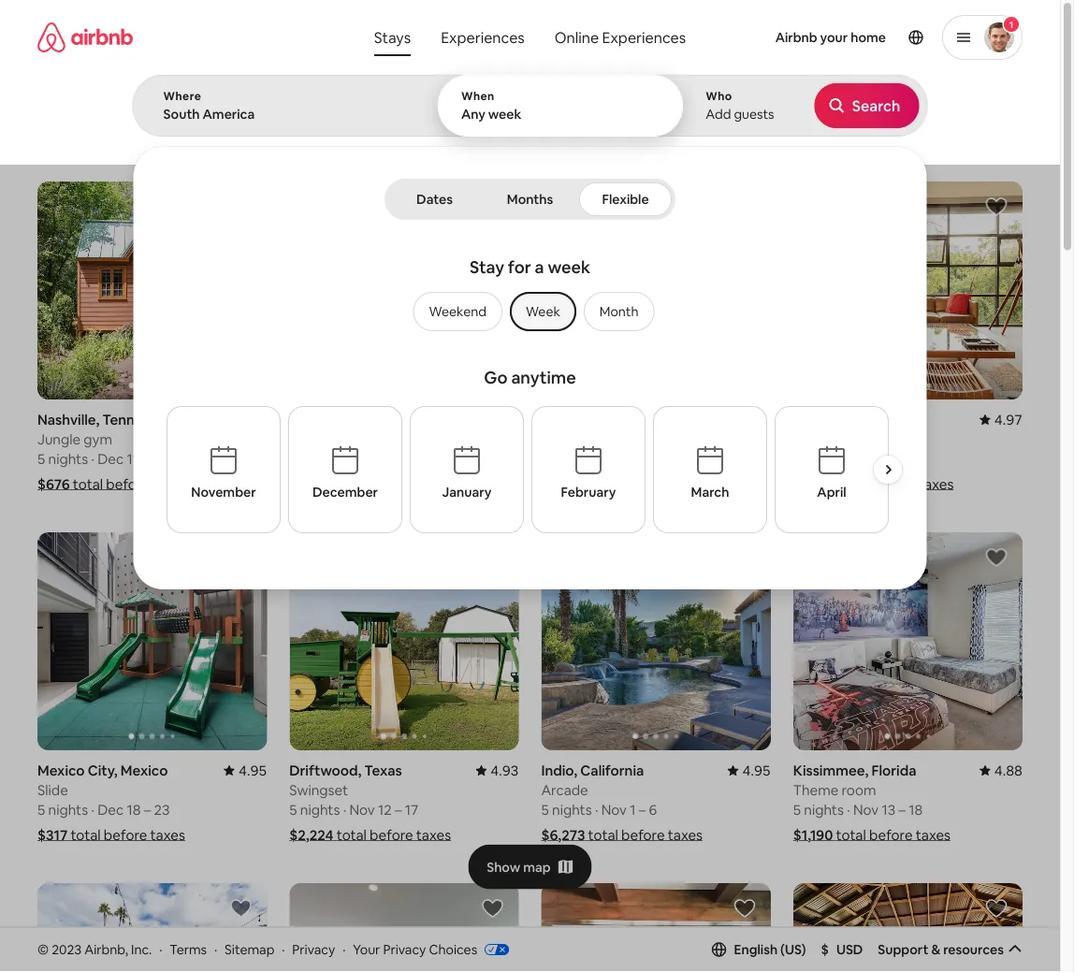 Task type: vqa. For each thing, say whether or not it's contained in the screenshot.
"located?"
no



Task type: describe. For each thing, give the bounding box(es) containing it.
4.95 out of 5 average rating image for indio, california arcade 5 nights · nov 1 – 6 $6,273 total before taxes
[[728, 761, 771, 780]]

total inside the indio, california arcade 5 nights · nov 1 – 6 $6,273 total before taxes
[[588, 826, 619, 844]]

when
[[461, 89, 495, 103]]

1,845
[[794, 430, 827, 448]]

1 privacy from the left
[[292, 941, 335, 958]]

4.97 out of 5 average rating image
[[980, 410, 1023, 429]]

5 down 1,845
[[794, 450, 801, 468]]

taxes inside display total before taxes button
[[937, 123, 966, 137]]

6 for scottsdale, arizona
[[649, 450, 657, 468]]

5 inside driftwood, texas swingset 5 nights · nov 12 – 17 $2,224 total before taxes
[[289, 801, 297, 819]]

nights inside the indio, california arcade 5 nights · nov 1 – 6 $6,273 total before taxes
[[552, 801, 592, 819]]

beachfront
[[120, 139, 179, 153]]

tennessee
[[103, 410, 173, 429]]

$1,409
[[794, 475, 837, 493]]

nights inside nashville, tennessee jungle gym 5 nights · dec 11 – 16 $676 total before taxes
[[48, 450, 88, 468]]

support & resources button
[[878, 941, 1023, 958]]

miles
[[830, 430, 863, 448]]

nights inside los angeles, california swingset 5 nights · nov 12 – 17 $1,821 total before taxes
[[300, 450, 340, 468]]

dates
[[417, 191, 453, 208]]

treehouses
[[399, 139, 460, 153]]

april button
[[775, 406, 889, 534]]

mexico up 1,845
[[794, 410, 841, 429]]

1 for scottsdale, arizona cornhole 5 nights · nov 1 – 6 $1,761 total before taxes
[[630, 450, 636, 468]]

23
[[154, 801, 170, 819]]

nov inside los angeles, california swingset 5 nights · nov 12 – 17 $1,821 total before taxes
[[350, 450, 375, 468]]

10
[[903, 450, 917, 468]]

1 inside dropdown button
[[1010, 18, 1014, 30]]

jungle
[[37, 430, 81, 448]]

2023
[[52, 941, 82, 958]]

resources
[[944, 941, 1004, 958]]

before inside driftwood, texas swingset 5 nights · nov 12 – 17 $2,224 total before taxes
[[370, 826, 413, 844]]

total inside the scottsdale, arizona cornhole 5 nights · nov 1 – 6 $1,761 total before taxes
[[583, 475, 614, 493]]

total inside los angeles, california swingset 5 nights · nov 12 – 17 $1,821 total before taxes
[[333, 475, 363, 493]]

mexico up 23
[[121, 761, 168, 780]]

usd
[[837, 941, 863, 958]]

cornhole
[[541, 430, 601, 448]]

guests
[[734, 106, 775, 123]]

taxes inside mexico city, mexico slide 5 nights · dec 18 – 23 $317 total before taxes
[[150, 826, 185, 844]]

before inside mexico city, mexico slide 5 nights · dec 18 – 23 $317 total before taxes
[[104, 826, 147, 844]]

scottsdale, arizona cornhole 5 nights · nov 1 – 6 $1,761 total before taxes
[[541, 410, 698, 493]]

your privacy choices
[[353, 941, 477, 958]]

display total before taxes button
[[815, 108, 1023, 153]]

any
[[461, 106, 486, 123]]

flexible
[[602, 191, 649, 208]]

scottsdale,
[[541, 410, 616, 429]]

nashville,
[[37, 410, 100, 429]]

stay for a week group
[[226, 249, 834, 359]]

$2,224
[[289, 826, 334, 844]]

4.95 for indio, california arcade 5 nights · nov 1 – 6 $6,273 total before taxes
[[743, 761, 771, 780]]

experiences button
[[426, 19, 540, 56]]

stays tab panel
[[132, 75, 928, 590]]

airbnb,
[[84, 941, 128, 958]]

$1,761
[[541, 475, 580, 493]]

4.93
[[491, 761, 519, 780]]

11
[[127, 450, 138, 468]]

nov inside kissimmee, florida theme room 5 nights · nov 13 – 18 $1,190 total before taxes
[[854, 801, 879, 819]]

slide
[[37, 781, 68, 799]]

months button
[[485, 183, 576, 216]]

4.88
[[995, 761, 1023, 780]]

before inside button
[[899, 123, 935, 137]]

total inside mexico city, mexico slide 5 nights · dec 18 – 23 $317 total before taxes
[[71, 826, 101, 844]]

stays button
[[359, 19, 426, 56]]

homes
[[679, 139, 715, 153]]

· inside nashville, tennessee jungle gym 5 nights · dec 11 – 16 $676 total before taxes
[[91, 450, 94, 468]]

4.95 out of 5 average rating image for mexico city, mexico slide 5 nights · dec 18 – 23 $317 total before taxes
[[224, 761, 267, 780]]

add
[[706, 106, 731, 123]]

add to wishlist: gilbert, arizona image
[[230, 898, 252, 920]]

show
[[487, 859, 521, 876]]

· inside the indio, california arcade 5 nights · nov 1 – 6 $6,273 total before taxes
[[595, 801, 598, 819]]

stays
[[374, 28, 411, 47]]

add to wishlist: kissimmee, florida image
[[986, 547, 1008, 569]]

mexico city, mexico 1,845 miles away 5 nights · nov 5 – 10 $1,409 total before taxes
[[794, 410, 954, 493]]

go anytime group
[[167, 359, 911, 565]]

map
[[524, 859, 551, 876]]

total inside button
[[872, 123, 897, 137]]

theme
[[794, 781, 839, 799]]

domes
[[498, 139, 535, 153]]

terms · sitemap · privacy
[[170, 941, 335, 958]]

profile element
[[718, 0, 1023, 75]]

swingset inside los angeles, california swingset 5 nights · nov 12 – 17 $1,821 total before taxes
[[289, 430, 348, 448]]

go anytime
[[484, 367, 576, 389]]

january
[[442, 484, 492, 501]]

tab list inside stays tab panel
[[388, 179, 672, 220]]

swingset inside driftwood, texas swingset 5 nights · nov 12 – 17 $2,224 total before taxes
[[289, 781, 348, 799]]

· inside kissimmee, florida theme room 5 nights · nov 13 – 18 $1,190 total before taxes
[[847, 801, 850, 819]]

sitemap link
[[225, 941, 275, 958]]

dec for 11
[[97, 450, 124, 468]]

support & resources
[[878, 941, 1004, 958]]

$1,190
[[794, 826, 833, 844]]

· inside driftwood, texas swingset 5 nights · nov 12 – 17 $2,224 total before taxes
[[343, 801, 346, 819]]

nights inside mexico city, mexico slide 5 nights · dec 18 – 23 $317 total before taxes
[[48, 801, 88, 819]]

total inside nashville, tennessee jungle gym 5 nights · dec 11 – 16 $676 total before taxes
[[73, 475, 103, 493]]

nights inside the scottsdale, arizona cornhole 5 nights · nov 1 – 6 $1,761 total before taxes
[[552, 450, 592, 468]]

angeles,
[[315, 410, 372, 429]]

months
[[507, 191, 553, 208]]

nights inside driftwood, texas swingset 5 nights · nov 12 – 17 $2,224 total before taxes
[[300, 801, 340, 819]]

inc.
[[131, 941, 152, 958]]

5 inside los angeles, california swingset 5 nights · nov 12 – 17 $1,821 total before taxes
[[289, 450, 297, 468]]

(us)
[[781, 941, 806, 958]]

· inside mexico city, mexico 1,845 miles away 5 nights · nov 5 – 10 $1,409 total before taxes
[[847, 450, 850, 468]]

before inside the scottsdale, arizona cornhole 5 nights · nov 1 – 6 $1,761 total before taxes
[[617, 475, 660, 493]]

none search field containing stay for a week
[[132, 0, 928, 590]]

november button
[[167, 406, 281, 534]]

add to wishlist: los angeles, california image
[[482, 196, 504, 218]]

taxes inside los angeles, california swingset 5 nights · nov 12 – 17 $1,821 total before taxes
[[412, 475, 447, 493]]

1 button
[[943, 15, 1023, 60]]

nashville, tennessee jungle gym 5 nights · dec 11 – 16 $676 total before taxes
[[37, 410, 187, 493]]

gym
[[84, 430, 112, 448]]

4.88 out of 5 average rating image
[[980, 761, 1023, 780]]

– inside driftwood, texas swingset 5 nights · nov 12 – 17 $2,224 total before taxes
[[395, 801, 402, 819]]

your
[[353, 941, 380, 958]]

stay for a week
[[470, 256, 591, 278]]

nov inside the indio, california arcade 5 nights · nov 1 – 6 $6,273 total before taxes
[[602, 801, 627, 819]]

terms
[[170, 941, 207, 958]]

taxes inside kissimmee, florida theme room 5 nights · nov 13 – 18 $1,190 total before taxes
[[916, 826, 951, 844]]

&
[[932, 941, 941, 958]]

march button
[[653, 406, 768, 534]]

2 experiences from the left
[[602, 28, 686, 47]]

16
[[152, 450, 166, 468]]

1 for indio, california arcade 5 nights · nov 1 – 6 $6,273 total before taxes
[[630, 801, 636, 819]]

$676
[[37, 475, 70, 493]]

taxes inside mexico city, mexico 1,845 miles away 5 nights · nov 5 – 10 $1,409 total before taxes
[[919, 475, 954, 493]]

your
[[821, 29, 848, 46]]

4.93 out of 5 average rating image
[[476, 761, 519, 780]]

january button
[[410, 406, 524, 534]]

mexico up away
[[877, 410, 924, 429]]

12 inside los angeles, california swingset 5 nights · nov 12 – 17 $1,821 total before taxes
[[378, 450, 392, 468]]

4.94 out of 5 average rating image
[[728, 410, 771, 429]]

what can we help you find? tab list
[[359, 19, 540, 56]]

who
[[706, 89, 733, 103]]

kissimmee, florida theme room 5 nights · nov 13 – 18 $1,190 total before taxes
[[794, 761, 951, 844]]

total inside driftwood, texas swingset 5 nights · nov 12 – 17 $2,224 total before taxes
[[337, 826, 367, 844]]

· inside los angeles, california swingset 5 nights · nov 12 – 17 $1,821 total before taxes
[[343, 450, 346, 468]]

taxes inside nashville, tennessee jungle gym 5 nights · dec 11 – 16 $676 total before taxes
[[153, 475, 187, 493]]

for
[[508, 256, 531, 278]]

terms link
[[170, 941, 207, 958]]



Task type: locate. For each thing, give the bounding box(es) containing it.
–
[[141, 450, 148, 468], [395, 450, 402, 468], [639, 450, 646, 468], [893, 450, 900, 468], [144, 801, 151, 819], [395, 801, 402, 819], [639, 801, 646, 819], [899, 801, 906, 819]]

texas
[[365, 761, 402, 780]]

nov inside the scottsdale, arizona cornhole 5 nights · nov 1 – 6 $1,761 total before taxes
[[602, 450, 627, 468]]

add to wishlist: mexico city, mexico image
[[986, 196, 1008, 218]]

18
[[127, 801, 141, 819], [909, 801, 923, 819]]

4.95
[[239, 761, 267, 780], [743, 761, 771, 780]]

None search field
[[132, 0, 928, 590]]

1
[[1010, 18, 1014, 30], [630, 450, 636, 468], [630, 801, 636, 819]]

5 down arcade
[[541, 801, 549, 819]]

0 horizontal spatial 18
[[127, 801, 141, 819]]

total right display
[[872, 123, 897, 137]]

5 inside the indio, california arcade 5 nights · nov 1 – 6 $6,273 total before taxes
[[541, 801, 549, 819]]

driftwood, texas swingset 5 nights · nov 12 – 17 $2,224 total before taxes
[[289, 761, 451, 844]]

total
[[872, 123, 897, 137], [73, 475, 103, 493], [333, 475, 363, 493], [583, 475, 614, 493], [840, 475, 870, 493], [71, 826, 101, 844], [337, 826, 367, 844], [588, 826, 619, 844], [836, 826, 867, 844]]

5 down theme
[[794, 801, 801, 819]]

before inside los angeles, california swingset 5 nights · nov 12 – 17 $1,821 total before taxes
[[366, 475, 409, 493]]

· inside mexico city, mexico slide 5 nights · dec 18 – 23 $317 total before taxes
[[91, 801, 94, 819]]

2 6 from the top
[[649, 801, 657, 819]]

– inside the indio, california arcade 5 nights · nov 1 – 6 $6,273 total before taxes
[[639, 801, 646, 819]]

1 horizontal spatial privacy
[[383, 941, 426, 958]]

california inside los angeles, california swingset 5 nights · nov 12 – 17 $1,821 total before taxes
[[375, 410, 439, 429]]

4.95 left driftwood, on the left bottom of page
[[239, 761, 267, 780]]

4.95 out of 5 average rating image
[[224, 761, 267, 780], [728, 761, 771, 780]]

sitemap
[[225, 941, 275, 958]]

group containing weekend
[[406, 292, 655, 331]]

1 inside the scottsdale, arizona cornhole 5 nights · nov 1 – 6 $1,761 total before taxes
[[630, 450, 636, 468]]

5 up $1,821 at the left of page
[[289, 450, 297, 468]]

week right the a
[[548, 256, 591, 278]]

0 horizontal spatial 4.95
[[239, 761, 267, 780]]

0 vertical spatial dec
[[97, 450, 124, 468]]

before down the '13'
[[870, 826, 913, 844]]

weekend
[[429, 303, 487, 320]]

total right $2,224
[[337, 826, 367, 844]]

4.95 out of 5 average rating image left kissimmee,
[[728, 761, 771, 780]]

nights up $2,224
[[300, 801, 340, 819]]

month
[[600, 303, 639, 320]]

city, for nights
[[88, 761, 118, 780]]

april
[[817, 484, 847, 501]]

12
[[378, 450, 392, 468], [378, 801, 392, 819]]

4.94
[[743, 410, 771, 429]]

0 horizontal spatial city,
[[88, 761, 118, 780]]

$6,273
[[541, 826, 585, 844]]

2 privacy from the left
[[383, 941, 426, 958]]

tiny homes
[[655, 139, 715, 153]]

california up arcade
[[581, 761, 644, 780]]

privacy link
[[292, 941, 335, 958]]

add to wishlist: berea, ohio image
[[734, 898, 756, 920]]

0 horizontal spatial experiences
[[441, 28, 525, 47]]

$1,821
[[289, 475, 330, 493]]

group inside stay for a week 'group'
[[406, 292, 655, 331]]

total right $676
[[73, 475, 103, 493]]

before right $1,821 at the left of page
[[366, 475, 409, 493]]

before right february
[[617, 475, 660, 493]]

a
[[535, 256, 544, 278]]

2 dec from the top
[[97, 801, 124, 819]]

march
[[691, 484, 730, 501]]

nights down slide
[[48, 801, 88, 819]]

5.0
[[499, 410, 519, 429]]

5 up $2,224
[[289, 801, 297, 819]]

arizona
[[619, 410, 670, 429]]

1 vertical spatial 17
[[405, 801, 418, 819]]

1 17 from the top
[[405, 450, 418, 468]]

1 12 from the top
[[378, 450, 392, 468]]

experiences inside button
[[441, 28, 525, 47]]

before right $6,273
[[622, 826, 665, 844]]

show map
[[487, 859, 551, 876]]

– inside the scottsdale, arizona cornhole 5 nights · nov 1 – 6 $1,761 total before taxes
[[639, 450, 646, 468]]

1 vertical spatial swingset
[[289, 781, 348, 799]]

tab list containing dates
[[388, 179, 672, 220]]

nights down theme
[[804, 801, 844, 819]]

17 inside driftwood, texas swingset 5 nights · nov 12 – 17 $2,224 total before taxes
[[405, 801, 418, 819]]

english
[[734, 941, 778, 958]]

5 down "jungle"
[[37, 450, 45, 468]]

display total before taxes switch
[[973, 119, 1007, 141]]

total right $1,821 at the left of page
[[333, 475, 363, 493]]

city, for away
[[844, 410, 874, 429]]

1 18 from the left
[[127, 801, 141, 819]]

13
[[882, 801, 896, 819]]

6 for indio, california
[[649, 801, 657, 819]]

1 vertical spatial week
[[548, 256, 591, 278]]

online experiences
[[555, 28, 686, 47]]

show map button
[[468, 845, 592, 890]]

room
[[842, 781, 877, 799]]

0 vertical spatial 17
[[405, 450, 418, 468]]

Where field
[[163, 106, 408, 123]]

city, inside mexico city, mexico slide 5 nights · dec 18 – 23 $317 total before taxes
[[88, 761, 118, 780]]

1 inside the indio, california arcade 5 nights · nov 1 – 6 $6,273 total before taxes
[[630, 801, 636, 819]]

before inside nashville, tennessee jungle gym 5 nights · dec 11 – 16 $676 total before taxes
[[106, 475, 150, 493]]

nights down 1,845
[[804, 450, 844, 468]]

18 right the '13'
[[909, 801, 923, 819]]

1 dec from the top
[[97, 450, 124, 468]]

4.95 left kissimmee,
[[743, 761, 771, 780]]

·
[[91, 450, 94, 468], [343, 450, 346, 468], [595, 450, 598, 468], [847, 450, 850, 468], [91, 801, 94, 819], [343, 801, 346, 819], [595, 801, 598, 819], [847, 801, 850, 819], [159, 941, 162, 958], [214, 941, 217, 958], [282, 941, 285, 958], [343, 941, 346, 958]]

5 inside the scottsdale, arizona cornhole 5 nights · nov 1 – 6 $1,761 total before taxes
[[541, 450, 549, 468]]

before inside mexico city, mexico 1,845 miles away 5 nights · nov 5 – 10 $1,409 total before taxes
[[873, 475, 916, 493]]

1 horizontal spatial week
[[548, 256, 591, 278]]

before inside the indio, california arcade 5 nights · nov 1 – 6 $6,273 total before taxes
[[622, 826, 665, 844]]

nights down "jungle"
[[48, 450, 88, 468]]

1 4.95 out of 5 average rating image from the left
[[224, 761, 267, 780]]

airbnb
[[776, 29, 818, 46]]

experiences right online
[[602, 28, 686, 47]]

18 left 23
[[127, 801, 141, 819]]

los angeles, california swingset 5 nights · nov 12 – 17 $1,821 total before taxes
[[289, 410, 447, 493]]

total right $6,273
[[588, 826, 619, 844]]

5 down away
[[882, 450, 890, 468]]

los
[[289, 410, 312, 429]]

swingset down los
[[289, 430, 348, 448]]

dec left '11'
[[97, 450, 124, 468]]

tab list
[[388, 179, 672, 220]]

before right '$317'
[[104, 826, 147, 844]]

6 inside the indio, california arcade 5 nights · nov 1 – 6 $6,273 total before taxes
[[649, 801, 657, 819]]

4.95 for mexico city, mexico slide 5 nights · dec 18 – 23 $317 total before taxes
[[239, 761, 267, 780]]

– inside kissimmee, florida theme room 5 nights · nov 13 – 18 $1,190 total before taxes
[[899, 801, 906, 819]]

1 experiences from the left
[[441, 28, 525, 47]]

go
[[484, 367, 508, 389]]

2 4.95 from the left
[[743, 761, 771, 780]]

california inside the indio, california arcade 5 nights · nov 1 – 6 $6,273 total before taxes
[[581, 761, 644, 780]]

– inside los angeles, california swingset 5 nights · nov 12 – 17 $1,821 total before taxes
[[395, 450, 402, 468]]

december button
[[288, 406, 402, 534]]

your privacy choices link
[[353, 941, 509, 959]]

0 horizontal spatial 4.95 out of 5 average rating image
[[224, 761, 267, 780]]

tiny
[[655, 139, 677, 153]]

privacy right 'your'
[[383, 941, 426, 958]]

city, inside mexico city, mexico 1,845 miles away 5 nights · nov 5 – 10 $1,409 total before taxes
[[844, 410, 874, 429]]

arcade
[[541, 781, 588, 799]]

0 horizontal spatial california
[[375, 410, 439, 429]]

4.97
[[995, 410, 1023, 429]]

nov inside mexico city, mexico 1,845 miles away 5 nights · nov 5 – 10 $1,409 total before taxes
[[854, 450, 879, 468]]

©
[[37, 941, 49, 958]]

nights up $1,821 at the left of page
[[300, 450, 340, 468]]

2 12 from the top
[[378, 801, 392, 819]]

0 vertical spatial 12
[[378, 450, 392, 468]]

17 inside los angeles, california swingset 5 nights · nov 12 – 17 $1,821 total before taxes
[[405, 450, 418, 468]]

experiences up "when"
[[441, 28, 525, 47]]

home
[[851, 29, 886, 46]]

privacy
[[292, 941, 335, 958], [383, 941, 426, 958]]

1 horizontal spatial city,
[[844, 410, 874, 429]]

english (us)
[[734, 941, 806, 958]]

1 vertical spatial dec
[[97, 801, 124, 819]]

indio, california arcade 5 nights · nov 1 – 6 $6,273 total before taxes
[[541, 761, 703, 844]]

total right $1,409 on the right of page
[[840, 475, 870, 493]]

2 18 from the left
[[909, 801, 923, 819]]

driftwood,
[[289, 761, 362, 780]]

total inside kissimmee, florida theme room 5 nights · nov 13 – 18 $1,190 total before taxes
[[836, 826, 867, 844]]

0 vertical spatial 1
[[1010, 18, 1014, 30]]

mexico up slide
[[37, 761, 85, 780]]

$ usd
[[821, 941, 863, 958]]

5 inside nashville, tennessee jungle gym 5 nights · dec 11 – 16 $676 total before taxes
[[37, 450, 45, 468]]

1 vertical spatial 6
[[649, 801, 657, 819]]

– inside mexico city, mexico 1,845 miles away 5 nights · nov 5 – 10 $1,409 total before taxes
[[893, 450, 900, 468]]

before down the texas
[[370, 826, 413, 844]]

support
[[878, 941, 929, 958]]

5 inside kissimmee, florida theme room 5 nights · nov 13 – 18 $1,190 total before taxes
[[794, 801, 801, 819]]

– inside nashville, tennessee jungle gym 5 nights · dec 11 – 16 $676 total before taxes
[[141, 450, 148, 468]]

· inside the scottsdale, arizona cornhole 5 nights · nov 1 – 6 $1,761 total before taxes
[[595, 450, 598, 468]]

18 inside kissimmee, florida theme room 5 nights · nov 13 – 18 $1,190 total before taxes
[[909, 801, 923, 819]]

add to wishlist: oakland, california image
[[482, 898, 504, 920]]

december
[[313, 484, 378, 501]]

week
[[488, 106, 522, 123], [548, 256, 591, 278]]

18 inside mexico city, mexico slide 5 nights · dec 18 – 23 $317 total before taxes
[[127, 801, 141, 819]]

dec inside mexico city, mexico slide 5 nights · dec 18 – 23 $317 total before taxes
[[97, 801, 124, 819]]

12 inside driftwood, texas swingset 5 nights · nov 12 – 17 $2,224 total before taxes
[[378, 801, 392, 819]]

0 vertical spatial city,
[[844, 410, 874, 429]]

5 inside mexico city, mexico slide 5 nights · dec 18 – 23 $317 total before taxes
[[37, 801, 45, 819]]

1 vertical spatial city,
[[88, 761, 118, 780]]

california right angeles, at the top left of the page
[[375, 410, 439, 429]]

2 swingset from the top
[[289, 781, 348, 799]]

dec inside nashville, tennessee jungle gym 5 nights · dec 11 – 16 $676 total before taxes
[[97, 450, 124, 468]]

anytime
[[511, 367, 576, 389]]

1 vertical spatial 12
[[378, 801, 392, 819]]

english (us) button
[[712, 941, 806, 958]]

nights inside kissimmee, florida theme room 5 nights · nov 13 – 18 $1,190 total before taxes
[[804, 801, 844, 819]]

nov inside driftwood, texas swingset 5 nights · nov 12 – 17 $2,224 total before taxes
[[350, 801, 375, 819]]

group containing beachfront
[[37, 94, 715, 167]]

5.0 out of 5 average rating image
[[484, 410, 519, 429]]

week right "any"
[[488, 106, 522, 123]]

2 4.95 out of 5 average rating image from the left
[[728, 761, 771, 780]]

1 vertical spatial 1
[[630, 450, 636, 468]]

total right $1,190
[[836, 826, 867, 844]]

0 vertical spatial 6
[[649, 450, 657, 468]]

6 inside the scottsdale, arizona cornhole 5 nights · nov 1 – 6 $1,761 total before taxes
[[649, 450, 657, 468]]

display
[[831, 123, 869, 137]]

1 4.95 from the left
[[239, 761, 267, 780]]

0 vertical spatial week
[[488, 106, 522, 123]]

total right $1,761
[[583, 475, 614, 493]]

nights inside mexico city, mexico 1,845 miles away 5 nights · nov 5 – 10 $1,409 total before taxes
[[804, 450, 844, 468]]

nights down arcade
[[552, 801, 592, 819]]

before down 10
[[873, 475, 916, 493]]

2 vertical spatial 1
[[630, 801, 636, 819]]

swingset down driftwood, on the left bottom of page
[[289, 781, 348, 799]]

away
[[866, 430, 899, 448]]

0 horizontal spatial privacy
[[292, 941, 335, 958]]

4.95 out of 5 average rating image left driftwood, on the left bottom of page
[[224, 761, 267, 780]]

1 6 from the top
[[649, 450, 657, 468]]

17
[[405, 450, 418, 468], [405, 801, 418, 819]]

nov
[[350, 450, 375, 468], [602, 450, 627, 468], [854, 450, 879, 468], [350, 801, 375, 819], [602, 801, 627, 819], [854, 801, 879, 819]]

where
[[163, 89, 201, 103]]

week inside 'group'
[[548, 256, 591, 278]]

2 17 from the top
[[405, 801, 418, 819]]

0 vertical spatial california
[[375, 410, 439, 429]]

nights down cornhole
[[552, 450, 592, 468]]

1 horizontal spatial experiences
[[602, 28, 686, 47]]

1 horizontal spatial 4.95 out of 5 average rating image
[[728, 761, 771, 780]]

– inside mexico city, mexico slide 5 nights · dec 18 – 23 $317 total before taxes
[[144, 801, 151, 819]]

who add guests
[[706, 89, 775, 123]]

dec for 18
[[97, 801, 124, 819]]

0 vertical spatial swingset
[[289, 430, 348, 448]]

$
[[821, 941, 829, 958]]

total inside mexico city, mexico 1,845 miles away 5 nights · nov 5 – 10 $1,409 total before taxes
[[840, 475, 870, 493]]

dec left 23
[[97, 801, 124, 819]]

when any week
[[461, 89, 522, 123]]

taxes inside the indio, california arcade 5 nights · nov 1 – 6 $6,273 total before taxes
[[668, 826, 703, 844]]

total right '$317'
[[71, 826, 101, 844]]

dates button
[[388, 183, 481, 216]]

taxes inside driftwood, texas swingset 5 nights · nov 12 – 17 $2,224 total before taxes
[[416, 826, 451, 844]]

taxes
[[937, 123, 966, 137], [153, 475, 187, 493], [412, 475, 447, 493], [663, 475, 698, 493], [919, 475, 954, 493], [150, 826, 185, 844], [416, 826, 451, 844], [668, 826, 703, 844], [916, 826, 951, 844]]

mexico city, mexico slide 5 nights · dec 18 – 23 $317 total before taxes
[[37, 761, 185, 844]]

1 swingset from the top
[[289, 430, 348, 448]]

privacy left 'your'
[[292, 941, 335, 958]]

5 down slide
[[37, 801, 45, 819]]

add to wishlist: san diego, california image
[[986, 898, 1008, 920]]

before inside kissimmee, florida theme room 5 nights · nov 13 – 18 $1,190 total before taxes
[[870, 826, 913, 844]]

taxes inside the scottsdale, arizona cornhole 5 nights · nov 1 – 6 $1,761 total before taxes
[[663, 475, 698, 493]]

5 up $1,761
[[541, 450, 549, 468]]

1 vertical spatial california
[[581, 761, 644, 780]]

before
[[899, 123, 935, 137], [106, 475, 150, 493], [366, 475, 409, 493], [617, 475, 660, 493], [873, 475, 916, 493], [104, 826, 147, 844], [370, 826, 413, 844], [622, 826, 665, 844], [870, 826, 913, 844]]

group
[[37, 94, 715, 167], [37, 182, 267, 400], [289, 182, 519, 400], [541, 182, 771, 400], [794, 182, 1023, 400], [406, 292, 655, 331], [37, 533, 267, 751], [289, 533, 519, 751], [541, 533, 771, 751], [794, 533, 1023, 751], [37, 884, 267, 973], [289, 884, 519, 973], [541, 884, 771, 973], [794, 884, 1023, 973]]

1 horizontal spatial california
[[581, 761, 644, 780]]

stay
[[470, 256, 505, 278]]

week inside when any week
[[488, 106, 522, 123]]

february
[[561, 484, 616, 501]]

before right display
[[899, 123, 935, 137]]

online experiences link
[[540, 19, 701, 56]]

1 horizontal spatial 18
[[909, 801, 923, 819]]

0 horizontal spatial week
[[488, 106, 522, 123]]

before down '11'
[[106, 475, 150, 493]]

1 horizontal spatial 4.95
[[743, 761, 771, 780]]



